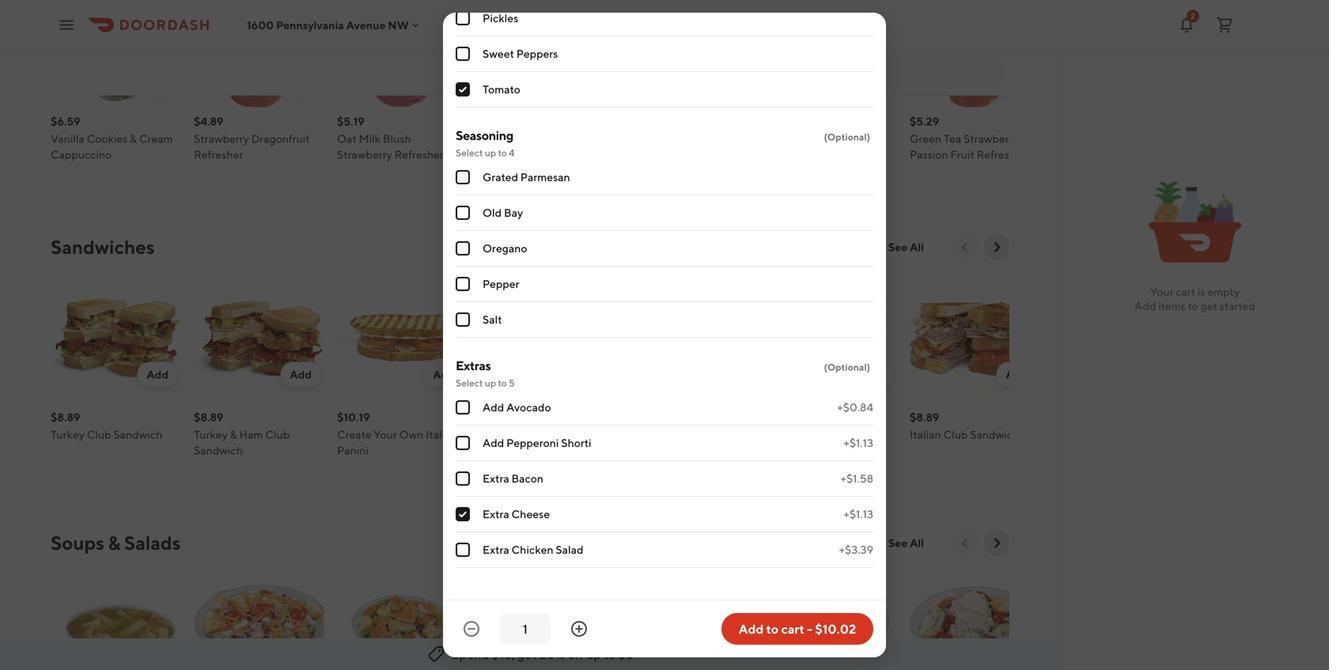 Task type: describe. For each thing, give the bounding box(es) containing it.
seasoning
[[456, 128, 514, 143]]

cookies
[[87, 132, 128, 145]]

panini inside $10.19 create your own oven roasted turkey panini
[[560, 444, 592, 457]]

2
[[1191, 11, 1196, 21]]

spend $15, get 20% off up to $5
[[452, 647, 634, 662]]

add pepperoni shorti
[[483, 436, 592, 449]]

your cart is empty add items to get started
[[1135, 285, 1256, 313]]

soups & salads
[[51, 532, 181, 554]]

to inside extras select up to 5
[[498, 377, 507, 389]]

freshly made garden salad image
[[480, 569, 611, 670]]

nw
[[388, 18, 409, 31]]

1600
[[247, 18, 274, 31]]

Sweet Peppers checkbox
[[456, 47, 470, 61]]

$10.19 for $10.19 create your own oven roasted turkey panini
[[480, 411, 513, 424]]

see all for soups & salads
[[889, 537, 924, 550]]

pennsylvania
[[276, 18, 344, 31]]

bay
[[504, 206, 523, 219]]

items
[[1159, 300, 1186, 313]]

empty
[[1208, 285, 1240, 298]]

add for create your own italian panini image
[[433, 368, 455, 381]]

+$3.39
[[839, 543, 874, 556]]

see all link for sandwiches
[[879, 235, 934, 260]]

cheese
[[512, 508, 550, 521]]

20%
[[539, 647, 565, 662]]

club for $8.89 turkey club sandwich
[[87, 428, 111, 441]]

select for seasoning
[[456, 147, 483, 158]]

Grated Parmesan checkbox
[[456, 170, 470, 184]]

peppers
[[517, 47, 558, 60]]

cappuccino inside salted caramel cappuccino
[[480, 148, 541, 161]]

strawberry inside $4.89 strawberry dragonfruit refresher
[[194, 132, 249, 145]]

$8.89 turkey & ham club sandwich
[[194, 411, 290, 457]]

refresher inside $5.19 oat milk blush strawberry refresher
[[395, 148, 444, 161]]

bacon avocado club sandwich image
[[767, 273, 897, 403]]

old
[[483, 206, 502, 219]]

club for bacon avocado club sandwich
[[848, 428, 873, 441]]

sandwiches
[[51, 236, 155, 258]]

$10.02
[[815, 622, 856, 637]]

all for soups & salads
[[910, 537, 924, 550]]

to inside your cart is empty add items to get started
[[1188, 300, 1199, 313]]

salad
[[556, 543, 584, 556]]

grated parmesan
[[483, 171, 570, 184]]

salted caramel cappuccino
[[480, 132, 557, 161]]

to inside add to cart - $10.02 button
[[766, 622, 779, 637]]

green
[[910, 132, 942, 145]]

is
[[1198, 285, 1206, 298]]

+$1.13 for add pepperoni shorti
[[844, 436, 874, 449]]

off
[[568, 647, 584, 662]]

own for italian
[[399, 428, 424, 441]]

add for bacon avocado club sandwich image
[[863, 368, 885, 381]]

soups
[[51, 532, 104, 554]]

extra for extra bacon
[[483, 472, 509, 485]]

own for oven
[[542, 428, 567, 441]]

up for extras
[[485, 377, 496, 389]]

$10.19 for $10.19 create your own italian panini
[[337, 411, 370, 424]]

tomato
[[483, 83, 521, 96]]

notification bell image
[[1178, 15, 1197, 34]]

sandwich inside the '$8.89 turkey & ham club sandwich'
[[194, 444, 243, 457]]

add to cart - $10.02
[[739, 622, 856, 637]]

chicken salad garden salad with one green image
[[910, 569, 1041, 670]]

passion
[[910, 148, 948, 161]]

$15,
[[492, 647, 515, 662]]

breaded chicken caesar salad image
[[337, 569, 468, 670]]

dialog containing seasoning
[[443, 0, 886, 658]]

refresher inside $5.29 green tea strawberry passion fruit refresher
[[977, 148, 1026, 161]]

milk
[[359, 132, 381, 145]]

4
[[509, 147, 515, 158]]

seasoning select up to 4
[[456, 128, 515, 158]]

create for roasted
[[480, 428, 515, 441]]

previous button of carousel image
[[958, 535, 973, 551]]

cart inside your cart is empty add items to get started
[[1176, 285, 1196, 298]]

$6.59
[[51, 115, 80, 128]]

fruit
[[951, 148, 975, 161]]

sandwiches link
[[51, 235, 155, 260]]

turkey inside $10.19 create your own oven roasted turkey panini
[[524, 444, 558, 457]]

tea
[[944, 132, 962, 145]]

club for $8.89 italian club sandwich
[[944, 428, 968, 441]]

extras
[[456, 358, 491, 373]]

cart inside button
[[781, 622, 805, 637]]

roasted
[[480, 444, 522, 457]]

add for dulce de leche latte image
[[863, 72, 885, 85]]

chicken noodle soup image
[[51, 569, 181, 670]]

latte
[[847, 132, 874, 145]]

$5.19 oat milk blush strawberry refresher
[[337, 115, 444, 161]]

to inside seasoning select up to 4
[[498, 147, 507, 158]]

increase quantity by 1 image
[[570, 620, 589, 639]]

italian inside $10.19 create your own italian panini
[[426, 428, 457, 441]]

2 vertical spatial &
[[108, 532, 120, 554]]

to left the $5
[[604, 647, 616, 662]]

custom salad with one green image
[[194, 569, 324, 670]]

1600 pennsylvania avenue nw
[[247, 18, 409, 31]]

caramel
[[515, 132, 557, 145]]

started
[[1220, 300, 1256, 313]]

1600 pennsylvania avenue nw button
[[247, 18, 422, 31]]

dragonfruit
[[251, 132, 310, 145]]

add inside button
[[739, 622, 764, 637]]

add for turkey & ham club sandwich image
[[290, 368, 312, 381]]

dulce de leche latte
[[767, 132, 874, 145]]

add for green tea strawberry passion fruit refresher image
[[1006, 72, 1028, 85]]

strawberry inside $5.29 green tea strawberry passion fruit refresher
[[964, 132, 1019, 145]]

bacon avocado club sandwich
[[767, 428, 873, 457]]

add for caramel hot chocolate image
[[720, 72, 741, 85]]

& inside the '$8.89 turkey & ham club sandwich'
[[230, 428, 237, 441]]

leche
[[814, 132, 845, 145]]

extras select up to 5
[[456, 358, 515, 389]]

$5.29 green tea strawberry passion fruit refresher
[[910, 115, 1026, 161]]

add inside your cart is empty add items to get started
[[1135, 300, 1157, 313]]

oregano
[[483, 242, 527, 255]]

extra chicken salad
[[483, 543, 584, 556]]

salted caramel cappuccino image
[[480, 0, 611, 107]]

your for $10.19 create your own oven roasted turkey panini
[[517, 428, 540, 441]]

dulce
[[767, 132, 797, 145]]

extra for extra cheese
[[483, 508, 509, 521]]

green tea strawberry passion fruit refresher image
[[910, 0, 1041, 107]]

see for soups & salads
[[889, 537, 908, 550]]

oven
[[569, 428, 597, 441]]

turkey for turkey & ham club sandwich
[[194, 428, 228, 441]]

seasoning group
[[456, 127, 874, 338]]

your for $10.19 create your own italian panini
[[374, 428, 397, 441]]

soups & salads link
[[51, 531, 181, 556]]

salted
[[480, 132, 513, 145]]

add for oat milk blush strawberry refresher image
[[433, 72, 455, 85]]

$4.89
[[194, 115, 223, 128]]

shorti
[[561, 436, 592, 449]]

parmesan
[[521, 171, 570, 184]]



Task type: vqa. For each thing, say whether or not it's contained in the screenshot.
Sandwich inside $8.89 TURKEY & HAM CLUB SANDWICH
yes



Task type: locate. For each thing, give the bounding box(es) containing it.
1 club from the left
[[87, 428, 111, 441]]

create
[[337, 428, 372, 441], [480, 428, 515, 441]]

cream
[[139, 132, 173, 145]]

2 see from the top
[[889, 537, 908, 550]]

2 vertical spatial up
[[586, 647, 601, 662]]

group containing pickles
[[456, 0, 874, 108]]

None checkbox
[[456, 436, 470, 450], [456, 472, 470, 486], [456, 436, 470, 450], [456, 472, 470, 486]]

0 horizontal spatial your
[[374, 428, 397, 441]]

2 refresher from the left
[[395, 148, 444, 161]]

2 $8.89 from the left
[[194, 411, 223, 424]]

2 create from the left
[[480, 428, 515, 441]]

1 see all link from the top
[[879, 235, 934, 260]]

1 vertical spatial cart
[[781, 622, 805, 637]]

1 vertical spatial bacon
[[512, 472, 544, 485]]

0 horizontal spatial cart
[[781, 622, 805, 637]]

2 vertical spatial extra
[[483, 543, 509, 556]]

$8.89 for $8.89 turkey club sandwich
[[51, 411, 80, 424]]

see all link
[[879, 235, 934, 260], [879, 531, 934, 556]]

1 horizontal spatial bacon
[[767, 428, 799, 441]]

avocado down +$0.84
[[801, 428, 846, 441]]

0 horizontal spatial own
[[399, 428, 424, 441]]

0 horizontal spatial italian
[[426, 428, 457, 441]]

Pickles checkbox
[[456, 11, 470, 25]]

pepper
[[483, 277, 520, 290]]

0 vertical spatial see all
[[889, 241, 924, 254]]

turkey
[[51, 428, 84, 441], [194, 428, 228, 441], [524, 444, 558, 457]]

strawberry
[[194, 132, 249, 145], [964, 132, 1019, 145], [337, 148, 392, 161]]

2 $10.19 from the left
[[480, 411, 513, 424]]

turkey inside the '$8.89 turkey & ham club sandwich'
[[194, 428, 228, 441]]

all left previous button of carousel image
[[910, 537, 924, 550]]

& inside $6.59 vanilla cookies & cream cappuccino
[[130, 132, 137, 145]]

$6.59 vanilla cookies & cream cappuccino
[[51, 115, 173, 161]]

cart
[[1176, 285, 1196, 298], [781, 622, 805, 637]]

turkey inside $8.89 turkey club sandwich
[[51, 428, 84, 441]]

1 horizontal spatial panini
[[560, 444, 592, 457]]

panini inside $10.19 create your own italian panini
[[337, 444, 369, 457]]

all left previous button of carousel icon
[[910, 241, 924, 254]]

1 refresher from the left
[[194, 148, 243, 161]]

club inside $8.89 turkey club sandwich
[[87, 428, 111, 441]]

1 cappuccino from the left
[[51, 148, 112, 161]]

1 vertical spatial select
[[456, 377, 483, 389]]

+$1.58
[[841, 472, 874, 485]]

1 italian from the left
[[426, 428, 457, 441]]

1 $10.19 from the left
[[337, 411, 370, 424]]

2 +$1.13 from the top
[[844, 508, 874, 521]]

see right the +$3.39
[[889, 537, 908, 550]]

1 horizontal spatial turkey
[[194, 428, 228, 441]]

3 club from the left
[[848, 428, 873, 441]]

2 panini from the left
[[560, 444, 592, 457]]

group
[[456, 0, 874, 108]]

0 vertical spatial extra
[[483, 472, 509, 485]]

see all left previous button of carousel icon
[[889, 241, 924, 254]]

0 vertical spatial get
[[1201, 300, 1218, 313]]

strawberry up the fruit
[[964, 132, 1019, 145]]

1 horizontal spatial cart
[[1176, 285, 1196, 298]]

1 vertical spatial +$1.13
[[844, 508, 874, 521]]

panini
[[337, 444, 369, 457], [560, 444, 592, 457]]

cart left the is
[[1176, 285, 1196, 298]]

extra bacon
[[483, 472, 544, 485]]

0 horizontal spatial panini
[[337, 444, 369, 457]]

get inside your cart is empty add items to get started
[[1201, 300, 1218, 313]]

1 create from the left
[[337, 428, 372, 441]]

& left ham
[[230, 428, 237, 441]]

$8.89 for $8.89 turkey & ham club sandwich
[[194, 411, 223, 424]]

0 items, open order cart image
[[1215, 15, 1234, 34]]

club inside '$8.89 italian club sandwich'
[[944, 428, 968, 441]]

2 horizontal spatial turkey
[[524, 444, 558, 457]]

-
[[807, 622, 813, 637]]

up inside seasoning select up to 4
[[485, 147, 496, 158]]

+$1.13 down the +$1.58
[[844, 508, 874, 521]]

3 extra from the top
[[483, 543, 509, 556]]

$4.89 strawberry dragonfruit refresher
[[194, 115, 310, 161]]

$10.19 inside $10.19 create your own italian panini
[[337, 411, 370, 424]]

sandwich inside $8.89 turkey club sandwich
[[113, 428, 162, 441]]

your inside $10.19 create your own italian panini
[[374, 428, 397, 441]]

1 horizontal spatial own
[[542, 428, 567, 441]]

sandwich inside bacon avocado club sandwich
[[767, 444, 816, 457]]

1 vertical spatial avocado
[[801, 428, 846, 441]]

1 horizontal spatial strawberry
[[337, 148, 392, 161]]

add for turkey club sandwich image
[[147, 368, 169, 381]]

avocado down the 5
[[507, 401, 551, 414]]

3 refresher from the left
[[977, 148, 1026, 161]]

1 vertical spatial see
[[889, 537, 908, 550]]

1 vertical spatial see all link
[[879, 531, 934, 556]]

0 horizontal spatial avocado
[[507, 401, 551, 414]]

Pepper checkbox
[[456, 277, 470, 291]]

2 select from the top
[[456, 377, 483, 389]]

to down the is
[[1188, 300, 1199, 313]]

$5.29
[[910, 115, 940, 128]]

1 own from the left
[[399, 428, 424, 441]]

cappuccino down vanilla
[[51, 148, 112, 161]]

de
[[799, 132, 812, 145]]

$8.89 inside '$8.89 italian club sandwich'
[[910, 411, 940, 424]]

chicken
[[512, 543, 554, 556]]

sandwich for $8.89 turkey club sandwich
[[113, 428, 162, 441]]

0 horizontal spatial strawberry
[[194, 132, 249, 145]]

avocado for bacon
[[801, 428, 846, 441]]

see all link right the +$3.39
[[879, 531, 934, 556]]

turkey & ham club sandwich image
[[194, 273, 324, 403]]

1 horizontal spatial create
[[480, 428, 515, 441]]

select down seasoning in the left of the page
[[456, 147, 483, 158]]

1 vertical spatial get
[[518, 647, 537, 662]]

1 extra from the top
[[483, 472, 509, 485]]

(optional) right de
[[824, 131, 870, 142]]

0 horizontal spatial $8.89
[[51, 411, 80, 424]]

1 see all from the top
[[889, 241, 924, 254]]

italian
[[426, 428, 457, 441], [910, 428, 941, 441]]

see left previous button of carousel icon
[[889, 241, 908, 254]]

your inside $10.19 create your own oven roasted turkey panini
[[517, 428, 540, 441]]

avocado inside bacon avocado club sandwich
[[801, 428, 846, 441]]

pepperoni
[[507, 436, 559, 449]]

decrease quantity by 1 image
[[462, 620, 481, 639]]

club inside the '$8.89 turkey & ham club sandwich'
[[265, 428, 290, 441]]

old bay
[[483, 206, 523, 219]]

to left the 5
[[498, 377, 507, 389]]

salads
[[124, 532, 181, 554]]

1 horizontal spatial $8.89
[[194, 411, 223, 424]]

4 club from the left
[[944, 428, 968, 441]]

2 own from the left
[[542, 428, 567, 441]]

cart left -
[[781, 622, 805, 637]]

extra left cheese
[[483, 508, 509, 521]]

1 select from the top
[[456, 147, 483, 158]]

grated
[[483, 171, 518, 184]]

2 see all from the top
[[889, 537, 924, 550]]

2 (optional) from the top
[[824, 362, 870, 373]]

$8.89 inside $8.89 turkey club sandwich
[[51, 411, 80, 424]]

up left the 5
[[485, 377, 496, 389]]

freshly made chef salad image
[[767, 569, 897, 670]]

next button of carousel image
[[989, 239, 1005, 255]]

2 all from the top
[[910, 537, 924, 550]]

caramel hot chocolate image
[[624, 0, 754, 107]]

$10.19 create your own italian panini
[[337, 411, 457, 457]]

& right "soups" on the left of the page
[[108, 532, 120, 554]]

add for 'italian club sandwich' image
[[1006, 368, 1028, 381]]

avocado for add
[[507, 401, 551, 414]]

Current quantity is 1 number field
[[510, 620, 541, 638]]

chicken salad club sandwich image
[[624, 273, 754, 403]]

bacon inside extras group
[[512, 472, 544, 485]]

0 horizontal spatial $10.19
[[337, 411, 370, 424]]

sweet peppers
[[483, 47, 558, 60]]

2 extra from the top
[[483, 508, 509, 521]]

$8.89 turkey club sandwich
[[51, 411, 162, 441]]

blush
[[383, 132, 411, 145]]

salt
[[483, 313, 502, 326]]

1 all from the top
[[910, 241, 924, 254]]

club
[[87, 428, 111, 441], [265, 428, 290, 441], [848, 428, 873, 441], [944, 428, 968, 441]]

sandwich
[[113, 428, 162, 441], [970, 428, 1019, 441], [194, 444, 243, 457], [767, 444, 816, 457]]

0 horizontal spatial bacon
[[512, 472, 544, 485]]

italian club sandwich image
[[910, 273, 1041, 403]]

1 horizontal spatial get
[[1201, 300, 1218, 313]]

1 vertical spatial &
[[230, 428, 237, 441]]

0 horizontal spatial create
[[337, 428, 372, 441]]

0 horizontal spatial &
[[108, 532, 120, 554]]

2 italian from the left
[[910, 428, 941, 441]]

select inside seasoning select up to 4
[[456, 147, 483, 158]]

sandwich for $8.89 italian club sandwich
[[970, 428, 1019, 441]]

create your own oven roasted turkey panini image
[[480, 273, 611, 403]]

& left cream
[[130, 132, 137, 145]]

extra down roasted
[[483, 472, 509, 485]]

(optional) up +$0.84
[[824, 362, 870, 373]]

vanilla cookies & cream cappuccino image
[[51, 0, 181, 107]]

refresher
[[194, 148, 243, 161], [395, 148, 444, 161], [977, 148, 1026, 161]]

to left 4
[[498, 147, 507, 158]]

0 vertical spatial select
[[456, 147, 483, 158]]

$5
[[618, 647, 634, 662]]

see
[[889, 241, 908, 254], [889, 537, 908, 550]]

1 vertical spatial (optional)
[[824, 362, 870, 373]]

crispy chicken blt salad with one green image
[[624, 569, 754, 670]]

extra
[[483, 472, 509, 485], [483, 508, 509, 521], [483, 543, 509, 556]]

dialog
[[443, 0, 886, 658]]

refresher down blush
[[395, 148, 444, 161]]

0 vertical spatial all
[[910, 241, 924, 254]]

1 vertical spatial extra
[[483, 508, 509, 521]]

open menu image
[[57, 15, 76, 34]]

sandwich inside '$8.89 italian club sandwich'
[[970, 428, 1019, 441]]

1 vertical spatial up
[[485, 377, 496, 389]]

1 (optional) from the top
[[824, 131, 870, 142]]

0 vertical spatial bacon
[[767, 428, 799, 441]]

create inside $10.19 create your own oven roasted turkey panini
[[480, 428, 515, 441]]

+$1.13 up the +$1.58
[[844, 436, 874, 449]]

to
[[498, 147, 507, 158], [1188, 300, 1199, 313], [498, 377, 507, 389], [766, 622, 779, 637], [604, 647, 616, 662]]

&
[[130, 132, 137, 145], [230, 428, 237, 441], [108, 532, 120, 554]]

extra for extra chicken salad
[[483, 543, 509, 556]]

strawberry inside $5.19 oat milk blush strawberry refresher
[[337, 148, 392, 161]]

2 horizontal spatial strawberry
[[964, 132, 1019, 145]]

your inside your cart is empty add items to get started
[[1151, 285, 1174, 298]]

Search Wawa search field
[[766, 64, 994, 82]]

club inside bacon avocado club sandwich
[[848, 428, 873, 441]]

see all for sandwiches
[[889, 241, 924, 254]]

0 vertical spatial see all link
[[879, 235, 934, 260]]

$10.19
[[337, 411, 370, 424], [480, 411, 513, 424]]

1 see from the top
[[889, 241, 908, 254]]

0 horizontal spatial cappuccino
[[51, 148, 112, 161]]

Old Bay checkbox
[[456, 206, 470, 220]]

extras group
[[456, 357, 874, 568]]

3 $8.89 from the left
[[910, 411, 940, 424]]

get down the is
[[1201, 300, 1218, 313]]

1 vertical spatial see all
[[889, 537, 924, 550]]

up down salted on the top of page
[[485, 147, 496, 158]]

oat
[[337, 132, 357, 145]]

(optional) inside seasoning group
[[824, 131, 870, 142]]

2 horizontal spatial &
[[230, 428, 237, 441]]

2 cappuccino from the left
[[480, 148, 541, 161]]

$10.19 create your own oven roasted turkey panini
[[480, 411, 597, 457]]

1 +$1.13 from the top
[[844, 436, 874, 449]]

italian inside '$8.89 italian club sandwich'
[[910, 428, 941, 441]]

2 horizontal spatial your
[[1151, 285, 1174, 298]]

all
[[910, 241, 924, 254], [910, 537, 924, 550]]

up for seasoning
[[485, 147, 496, 158]]

$5.19
[[337, 115, 365, 128]]

refresher right the fruit
[[977, 148, 1026, 161]]

0 vertical spatial avocado
[[507, 401, 551, 414]]

turkey for turkey club sandwich
[[51, 428, 84, 441]]

see all link for soups & salads
[[879, 531, 934, 556]]

(optional) for seasoning
[[824, 131, 870, 142]]

1 $8.89 from the left
[[51, 411, 80, 424]]

0 vertical spatial cart
[[1176, 285, 1196, 298]]

+$1.13
[[844, 436, 874, 449], [844, 508, 874, 521]]

+$1.13 for extra cheese
[[844, 508, 874, 521]]

$8.89 italian club sandwich
[[910, 411, 1019, 441]]

pickles
[[483, 11, 519, 25]]

0 horizontal spatial refresher
[[194, 148, 243, 161]]

add to cart - $10.02 button
[[722, 613, 874, 645]]

strawberry down $4.89
[[194, 132, 249, 145]]

1 horizontal spatial italian
[[910, 428, 941, 441]]

extra cheese
[[483, 508, 550, 521]]

2 club from the left
[[265, 428, 290, 441]]

$8.89 inside the '$8.89 turkey & ham club sandwich'
[[194, 411, 223, 424]]

Salt checkbox
[[456, 313, 470, 327]]

(optional) for extras
[[824, 362, 870, 373]]

0 horizontal spatial get
[[518, 647, 537, 662]]

all for sandwiches
[[910, 241, 924, 254]]

1 horizontal spatial &
[[130, 132, 137, 145]]

0 vertical spatial +$1.13
[[844, 436, 874, 449]]

next button of carousel image
[[989, 535, 1005, 551]]

1 horizontal spatial your
[[517, 428, 540, 441]]

spend
[[452, 647, 489, 662]]

see all link left previous button of carousel icon
[[879, 235, 934, 260]]

create inside $10.19 create your own italian panini
[[337, 428, 372, 441]]

select
[[456, 147, 483, 158], [456, 377, 483, 389]]

vanilla
[[51, 132, 85, 145]]

Tomato checkbox
[[456, 82, 470, 97]]

extra left chicken
[[483, 543, 509, 556]]

cappuccino down salted on the top of page
[[480, 148, 541, 161]]

1 horizontal spatial avocado
[[801, 428, 846, 441]]

create for panini
[[337, 428, 372, 441]]

up right off
[[586, 647, 601, 662]]

None checkbox
[[456, 400, 470, 415], [456, 507, 470, 521], [456, 543, 470, 557], [456, 400, 470, 415], [456, 507, 470, 521], [456, 543, 470, 557]]

sweet
[[483, 47, 514, 60]]

cappuccino inside $6.59 vanilla cookies & cream cappuccino
[[51, 148, 112, 161]]

5
[[509, 377, 515, 389]]

sandwich for bacon avocado club sandwich
[[767, 444, 816, 457]]

Oregano checkbox
[[456, 241, 470, 256]]

1 panini from the left
[[337, 444, 369, 457]]

oat milk blush strawberry refresher image
[[337, 0, 468, 107]]

get right $15,
[[518, 647, 537, 662]]

create your own italian panini image
[[337, 273, 468, 403]]

2 see all link from the top
[[879, 531, 934, 556]]

ham
[[239, 428, 263, 441]]

0 vertical spatial (optional)
[[824, 131, 870, 142]]

1 horizontal spatial cappuccino
[[480, 148, 541, 161]]

0 vertical spatial up
[[485, 147, 496, 158]]

your
[[1151, 285, 1174, 298], [374, 428, 397, 441], [517, 428, 540, 441]]

$10.19 inside $10.19 create your own oven roasted turkey panini
[[480, 411, 513, 424]]

1 vertical spatial all
[[910, 537, 924, 550]]

previous button of carousel image
[[958, 239, 973, 255]]

refresher inside $4.89 strawberry dragonfruit refresher
[[194, 148, 243, 161]]

own
[[399, 428, 424, 441], [542, 428, 567, 441]]

turkey club sandwich image
[[51, 273, 181, 403]]

add for salted caramel cappuccino image
[[576, 72, 598, 85]]

cappuccino
[[51, 148, 112, 161], [480, 148, 541, 161]]

see all right the +$3.39
[[889, 537, 924, 550]]

1 horizontal spatial $10.19
[[480, 411, 513, 424]]

add avocado
[[483, 401, 551, 414]]

add
[[433, 72, 455, 85], [576, 72, 598, 85], [720, 72, 741, 85], [863, 72, 885, 85], [1006, 72, 1028, 85], [1135, 300, 1157, 313], [147, 368, 169, 381], [290, 368, 312, 381], [433, 368, 455, 381], [863, 368, 885, 381], [1006, 368, 1028, 381], [483, 401, 504, 414], [483, 436, 504, 449], [739, 622, 764, 637]]

add button
[[424, 66, 465, 91], [424, 66, 465, 91], [567, 66, 608, 91], [567, 66, 608, 91], [710, 66, 751, 91], [710, 66, 751, 91], [853, 66, 894, 91], [853, 66, 894, 91], [997, 66, 1037, 91], [997, 66, 1037, 91], [137, 362, 178, 387], [137, 362, 178, 387], [280, 362, 321, 387], [280, 362, 321, 387], [424, 362, 465, 387], [424, 362, 465, 387], [853, 362, 894, 387], [853, 362, 894, 387], [997, 362, 1037, 387], [997, 362, 1037, 387]]

select inside extras select up to 5
[[456, 377, 483, 389]]

avocado
[[507, 401, 551, 414], [801, 428, 846, 441]]

select down the extras
[[456, 377, 483, 389]]

refresher down $4.89
[[194, 148, 243, 161]]

avenue
[[346, 18, 386, 31]]

0 horizontal spatial turkey
[[51, 428, 84, 441]]

bacon inside bacon avocado club sandwich
[[767, 428, 799, 441]]

strawberry dragonfruit refresher image
[[194, 0, 324, 107]]

see all
[[889, 241, 924, 254], [889, 537, 924, 550]]

to left -
[[766, 622, 779, 637]]

own inside $10.19 create your own italian panini
[[399, 428, 424, 441]]

strawberry down milk
[[337, 148, 392, 161]]

0 vertical spatial &
[[130, 132, 137, 145]]

$8.89 for $8.89 italian club sandwich
[[910, 411, 940, 424]]

dulce de leche latte image
[[767, 0, 897, 107]]

select for extras
[[456, 377, 483, 389]]

0 vertical spatial see
[[889, 241, 908, 254]]

$8.89
[[51, 411, 80, 424], [194, 411, 223, 424], [910, 411, 940, 424]]

avocado inside extras group
[[507, 401, 551, 414]]

2 horizontal spatial $8.89
[[910, 411, 940, 424]]

see for sandwiches
[[889, 241, 908, 254]]

(optional) inside extras group
[[824, 362, 870, 373]]

2 horizontal spatial refresher
[[977, 148, 1026, 161]]

own inside $10.19 create your own oven roasted turkey panini
[[542, 428, 567, 441]]

up inside extras select up to 5
[[485, 377, 496, 389]]

+$0.84
[[837, 401, 874, 414]]

1 horizontal spatial refresher
[[395, 148, 444, 161]]



